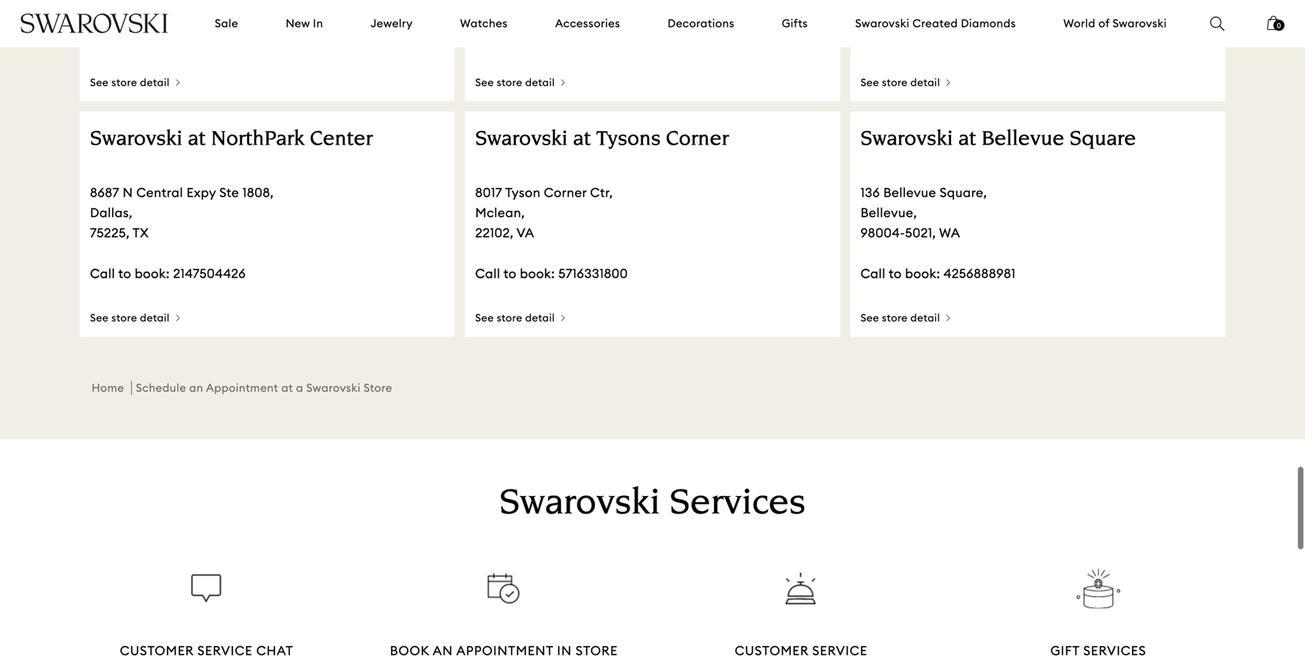 Task type: vqa. For each thing, say whether or not it's contained in the screenshot.


Task type: describe. For each thing, give the bounding box(es) containing it.
arrow medium image for see store detail link below call to book: 4256888981 in the top right of the page
[[947, 315, 951, 321]]

5716331800
[[559, 265, 628, 282]]

tx
[[133, 225, 149, 241]]

call for swarovski at tysons corner
[[476, 265, 501, 282]]

call to book: 2147504426
[[90, 265, 246, 282]]

at left the a
[[281, 381, 293, 395]]

new in
[[286, 16, 323, 30]]

book
[[390, 643, 430, 659]]

customer service link
[[675, 568, 929, 669]]

7136214687
[[944, 0, 1012, 16]]

arrow medium image for see store detail link below swarovski image
[[176, 79, 180, 86]]

accessories
[[555, 16, 621, 30]]

4256888981
[[944, 265, 1016, 282]]

to for swarovski at bellevue square
[[889, 265, 902, 282]]

22102,
[[476, 225, 514, 241]]

0
[[1278, 21, 1282, 30]]

schedule an appointment at a swarovski store
[[136, 381, 393, 395]]

bellevue inside 136 bellevue square, bellevue, 98004-5021, wa
[[884, 185, 937, 201]]

services for swarovski services
[[670, 486, 806, 524]]

see store detail for see store detail link underneath swarovski created diamonds link
[[861, 76, 941, 89]]

see store detail link down the watches link on the left top
[[476, 76, 565, 91]]

sale
[[215, 16, 238, 30]]

of
[[1099, 16, 1110, 30]]

gifts
[[782, 16, 808, 30]]

detail for swarovski at tysons corner's arrow medium icon
[[525, 312, 555, 325]]

swarovski services
[[500, 486, 806, 524]]

swarovski for swarovski at northpark center
[[90, 130, 183, 151]]

call for swarovski at bellevue square
[[861, 265, 886, 282]]

va
[[517, 225, 535, 241]]

see store detail link down the call to book: 5716331800
[[476, 312, 565, 327]]

see store detail link down call to book: 2147504426
[[90, 312, 180, 327]]

1 horizontal spatial bellevue
[[982, 130, 1065, 151]]

arrow medium image for swarovski at tysons corner
[[562, 315, 565, 321]]

8017
[[476, 185, 502, 201]]

call for swarovski at northpark center
[[90, 265, 115, 282]]

see store detail for see store detail link below the watches link on the left top
[[476, 76, 555, 89]]

mclean,
[[476, 205, 525, 221]]

swarovski for swarovski at tysons corner
[[476, 130, 568, 151]]

accessories link
[[555, 16, 621, 31]]

new in link
[[286, 16, 323, 31]]

8687
[[90, 185, 119, 201]]

swarovski image
[[20, 13, 169, 33]]

ctr,
[[590, 185, 613, 201]]

swarovski for swarovski created diamonds
[[856, 16, 910, 30]]

book: for swarovski at bellevue square
[[906, 265, 941, 282]]

to for swarovski at tysons corner
[[504, 265, 517, 282]]

7023860015
[[173, 0, 246, 16]]

watches link
[[460, 16, 508, 31]]

chat
[[256, 643, 294, 659]]

ste
[[219, 185, 239, 201]]

see store detail for see store detail link below swarovski image
[[90, 76, 170, 89]]

customer for customer service
[[735, 643, 809, 659]]

see store detail link down swarovski image
[[90, 76, 180, 91]]

decorations
[[668, 16, 735, 30]]

98004-
[[861, 225, 906, 241]]

arrow medium image for swarovski at northpark center
[[176, 315, 180, 321]]

square,
[[940, 185, 988, 201]]

customer service chat
[[120, 643, 294, 659]]

at for bellevue
[[959, 130, 977, 151]]

swarovski at bellevue square
[[861, 130, 1137, 151]]

at for northpark
[[188, 130, 206, 151]]

expy
[[187, 185, 216, 201]]

book an appointment in store
[[390, 643, 618, 659]]

an for schedule
[[189, 381, 203, 395]]

jewelry
[[371, 16, 413, 30]]

see store detail for see store detail link under the call to book: 5716331800
[[476, 312, 555, 325]]

75225,
[[90, 225, 130, 241]]

world of swarovski link
[[1064, 16, 1168, 31]]

swarovski for swarovski at bellevue square
[[861, 130, 954, 151]]

sale link
[[215, 16, 238, 31]]

detail for arrow medium image associated with see store detail link below swarovski image
[[140, 76, 170, 89]]

search image image
[[1211, 17, 1225, 31]]

square
[[1070, 130, 1137, 151]]

diamonds
[[961, 16, 1017, 30]]

0 vertical spatial store
[[364, 381, 393, 395]]



Task type: locate. For each thing, give the bounding box(es) containing it.
store right the in
[[576, 643, 618, 659]]

store
[[364, 381, 393, 395], [576, 643, 618, 659]]

corner left ctr,
[[544, 185, 587, 201]]

world of swarovski
[[1064, 16, 1168, 30]]

service for customer service
[[813, 643, 868, 659]]

store down swarovski image
[[111, 76, 137, 89]]

call to book: 4256888981
[[861, 265, 1016, 282]]

at for tysons
[[573, 130, 591, 151]]

call to book: 7023860015
[[90, 0, 246, 16]]

a
[[296, 381, 304, 395]]

arrow medium image
[[176, 79, 180, 86], [562, 79, 565, 86], [947, 315, 951, 321]]

an right schedule
[[189, 381, 203, 395]]

store down the watches link on the left top
[[497, 76, 523, 89]]

world
[[1064, 16, 1096, 30]]

services
[[670, 486, 806, 524], [1084, 643, 1147, 659]]

schedule
[[136, 381, 186, 395]]

see store detail link down call to book: 4256888981 in the top right of the page
[[861, 312, 951, 327]]

northpark
[[211, 130, 305, 151]]

bellevue,
[[861, 205, 918, 221]]

1 horizontal spatial appointment
[[457, 643, 554, 659]]

see store detail link
[[90, 76, 180, 91], [476, 76, 565, 91], [861, 76, 951, 91], [90, 312, 180, 327], [476, 312, 565, 327], [861, 312, 951, 327]]

in
[[557, 643, 572, 659]]

0 horizontal spatial appointment
[[206, 381, 278, 395]]

gift
[[1051, 643, 1080, 659]]

1 horizontal spatial services
[[1084, 643, 1147, 659]]

1 vertical spatial an
[[433, 643, 453, 659]]

appointment for at
[[206, 381, 278, 395]]

an
[[189, 381, 203, 395], [433, 643, 453, 659]]

detail for right arrow medium icon
[[911, 76, 941, 89]]

0 vertical spatial corner
[[666, 130, 729, 151]]

bellevue
[[982, 130, 1065, 151], [884, 185, 937, 201]]

store down call to book: 4256888981 in the top right of the page
[[882, 312, 908, 325]]

at up the "expy"
[[188, 130, 206, 151]]

1 vertical spatial services
[[1084, 643, 1147, 659]]

appointment left the in
[[457, 643, 554, 659]]

to
[[118, 0, 131, 16], [889, 0, 902, 16], [118, 265, 131, 282], [504, 265, 517, 282], [889, 265, 902, 282]]

detail for arrow medium icon related to swarovski at northpark center
[[140, 312, 170, 325]]

arrow medium image for see store detail link below the watches link on the left top
[[562, 79, 565, 86]]

2 customer from the left
[[735, 643, 809, 659]]

see
[[90, 76, 109, 89], [476, 76, 494, 89], [861, 76, 880, 89], [90, 312, 109, 325], [476, 312, 494, 325], [861, 312, 880, 325]]

1 service from the left
[[198, 643, 253, 659]]

decorations link
[[668, 16, 735, 31]]

0 horizontal spatial services
[[670, 486, 806, 524]]

0 link
[[1268, 14, 1285, 41]]

customer
[[120, 643, 194, 659], [735, 643, 809, 659]]

wa
[[940, 225, 961, 241]]

service for customer service chat
[[198, 643, 253, 659]]

0 horizontal spatial corner
[[544, 185, 587, 201]]

2147504426
[[173, 265, 246, 282]]

an right book at left
[[433, 643, 453, 659]]

customer inside customer service link
[[735, 643, 809, 659]]

swarovski created diamonds link
[[856, 16, 1017, 31]]

in
[[313, 16, 323, 30]]

store for see store detail link underneath swarovski created diamonds link
[[882, 76, 908, 89]]

detail for see store detail link below call to book: 4256888981 in the top right of the page's arrow medium image
[[911, 312, 941, 325]]

new
[[286, 16, 310, 30]]

see store detail for see store detail link below call to book: 4256888981 in the top right of the page
[[861, 312, 941, 325]]

book: down va
[[520, 265, 555, 282]]

store
[[111, 76, 137, 89], [497, 76, 523, 89], [882, 76, 908, 89], [111, 312, 137, 325], [497, 312, 523, 325], [882, 312, 908, 325]]

1808,
[[243, 185, 274, 201]]

n
[[123, 185, 133, 201]]

book: for swarovski at northpark center
[[135, 265, 170, 282]]

arrow medium image down accessories link on the left
[[562, 79, 565, 86]]

gifts link
[[782, 16, 808, 31]]

detail
[[140, 76, 170, 89], [525, 76, 555, 89], [911, 76, 941, 89], [140, 312, 170, 325], [525, 312, 555, 325], [911, 312, 941, 325]]

appointment left the a
[[206, 381, 278, 395]]

store for see store detail link underneath call to book: 2147504426
[[111, 312, 137, 325]]

0 horizontal spatial store
[[364, 381, 393, 395]]

book: left 7136214687
[[906, 0, 941, 16]]

1 vertical spatial store
[[576, 643, 618, 659]]

136 bellevue square, bellevue, 98004-5021, wa
[[861, 185, 988, 241]]

1 customer from the left
[[120, 643, 194, 659]]

see store detail down the created
[[861, 76, 941, 89]]

0 vertical spatial bellevue
[[982, 130, 1065, 151]]

at left tysons
[[573, 130, 591, 151]]

book: left 7023860015
[[135, 0, 170, 16]]

corner inside 8017 tyson corner ctr, mclean, 22102, va
[[544, 185, 587, 201]]

services for gift services
[[1084, 643, 1147, 659]]

call to book: 5716331800
[[476, 265, 628, 282]]

swarovski
[[856, 16, 910, 30], [1113, 16, 1168, 30], [90, 130, 183, 151], [476, 130, 568, 151], [861, 130, 954, 151], [307, 381, 361, 395], [500, 486, 661, 524]]

arrow medium image down call to book: 2147504426
[[176, 315, 180, 321]]

1 vertical spatial corner
[[544, 185, 587, 201]]

dallas,
[[90, 205, 133, 221]]

an for book
[[433, 643, 453, 659]]

store down the call to book: 5716331800
[[497, 312, 523, 325]]

0 vertical spatial services
[[670, 486, 806, 524]]

cart-mobile image image
[[1268, 16, 1280, 30]]

tyson
[[505, 185, 541, 201]]

home
[[92, 381, 124, 395]]

swarovski created diamonds
[[856, 16, 1017, 30]]

see store detail down call to book: 4256888981 in the top right of the page
[[861, 312, 941, 325]]

see store detail down call to book: 2147504426
[[90, 312, 170, 325]]

1 horizontal spatial an
[[433, 643, 453, 659]]

call
[[90, 0, 115, 16], [861, 0, 886, 16], [90, 265, 115, 282], [476, 265, 501, 282], [861, 265, 886, 282]]

call to book: 7136214687
[[861, 0, 1012, 16]]

1 horizontal spatial corner
[[666, 130, 729, 151]]

at up square,
[[959, 130, 977, 151]]

book an appointment in store link
[[377, 568, 631, 669]]

1 horizontal spatial store
[[576, 643, 618, 659]]

5021,
[[906, 225, 937, 241]]

see store detail down swarovski image
[[90, 76, 170, 89]]

2 horizontal spatial arrow medium image
[[947, 79, 951, 86]]

0 vertical spatial appointment
[[206, 381, 278, 395]]

arrow medium image down swarovski created diamonds link
[[947, 79, 951, 86]]

1 horizontal spatial service
[[813, 643, 868, 659]]

see store detail link down swarovski created diamonds link
[[861, 76, 951, 91]]

0 horizontal spatial service
[[198, 643, 253, 659]]

arrow medium image down call to book: 4256888981 in the top right of the page
[[947, 315, 951, 321]]

book:
[[135, 0, 170, 16], [906, 0, 941, 16], [135, 265, 170, 282], [520, 265, 555, 282], [906, 265, 941, 282]]

see store detail for see store detail link underneath call to book: 2147504426
[[90, 312, 170, 325]]

0 horizontal spatial bellevue
[[884, 185, 937, 201]]

store down swarovski created diamonds link
[[882, 76, 908, 89]]

watches
[[460, 16, 508, 30]]

book: down 5021, at the top
[[906, 265, 941, 282]]

arrow medium image down the call to book: 5716331800
[[562, 315, 565, 321]]

service
[[198, 643, 253, 659], [813, 643, 868, 659]]

8687 n central expy ste 1808, dallas, 75225, tx
[[90, 185, 274, 241]]

136
[[861, 185, 880, 201]]

2 service from the left
[[813, 643, 868, 659]]

customer for customer service chat
[[120, 643, 194, 659]]

book: for swarovski at tysons corner
[[520, 265, 555, 282]]

appointment
[[206, 381, 278, 395], [457, 643, 554, 659]]

store for see store detail link below the watches link on the left top
[[497, 76, 523, 89]]

home link
[[92, 381, 124, 395]]

book: down tx in the left of the page
[[135, 265, 170, 282]]

swarovski for swarovski services
[[500, 486, 661, 524]]

0 horizontal spatial customer
[[120, 643, 194, 659]]

0 horizontal spatial an
[[189, 381, 203, 395]]

corner
[[666, 130, 729, 151], [544, 185, 587, 201]]

see store detail down the call to book: 5716331800
[[476, 312, 555, 325]]

8017 tyson corner ctr, mclean, 22102, va
[[476, 185, 613, 241]]

see store detail down the watches link on the left top
[[476, 76, 555, 89]]

swarovski at tysons corner
[[476, 130, 729, 151]]

swarovski at northpark center
[[90, 130, 373, 151]]

store for see store detail link below call to book: 4256888981 in the top right of the page
[[882, 312, 908, 325]]

center
[[310, 130, 373, 151]]

0 vertical spatial an
[[189, 381, 203, 395]]

2 horizontal spatial arrow medium image
[[947, 315, 951, 321]]

0 horizontal spatial arrow medium image
[[176, 79, 180, 86]]

0 horizontal spatial arrow medium image
[[176, 315, 180, 321]]

arrow medium image down call to book: 7023860015
[[176, 79, 180, 86]]

1 horizontal spatial arrow medium image
[[562, 79, 565, 86]]

store right the a
[[364, 381, 393, 395]]

store for see store detail link under the call to book: 5716331800
[[497, 312, 523, 325]]

central
[[136, 185, 183, 201]]

1 vertical spatial appointment
[[457, 643, 554, 659]]

1 vertical spatial bellevue
[[884, 185, 937, 201]]

see store detail
[[90, 76, 170, 89], [476, 76, 555, 89], [861, 76, 941, 89], [90, 312, 170, 325], [476, 312, 555, 325], [861, 312, 941, 325]]

store down call to book: 2147504426
[[111, 312, 137, 325]]

1 horizontal spatial arrow medium image
[[562, 315, 565, 321]]

at
[[188, 130, 206, 151], [573, 130, 591, 151], [959, 130, 977, 151], [281, 381, 293, 395]]

customer service
[[735, 643, 868, 659]]

detail for arrow medium image corresponding to see store detail link below the watches link on the left top
[[525, 76, 555, 89]]

gift services link
[[972, 568, 1226, 669]]

to for swarovski at northpark center
[[118, 265, 131, 282]]

created
[[913, 16, 958, 30]]

appointment for in
[[457, 643, 554, 659]]

arrow medium image
[[947, 79, 951, 86], [176, 315, 180, 321], [562, 315, 565, 321]]

gift services
[[1051, 643, 1147, 659]]

tysons
[[596, 130, 661, 151]]

store for see store detail link below swarovski image
[[111, 76, 137, 89]]

corner right tysons
[[666, 130, 729, 151]]

jewelry link
[[371, 16, 413, 31]]

1 horizontal spatial customer
[[735, 643, 809, 659]]



